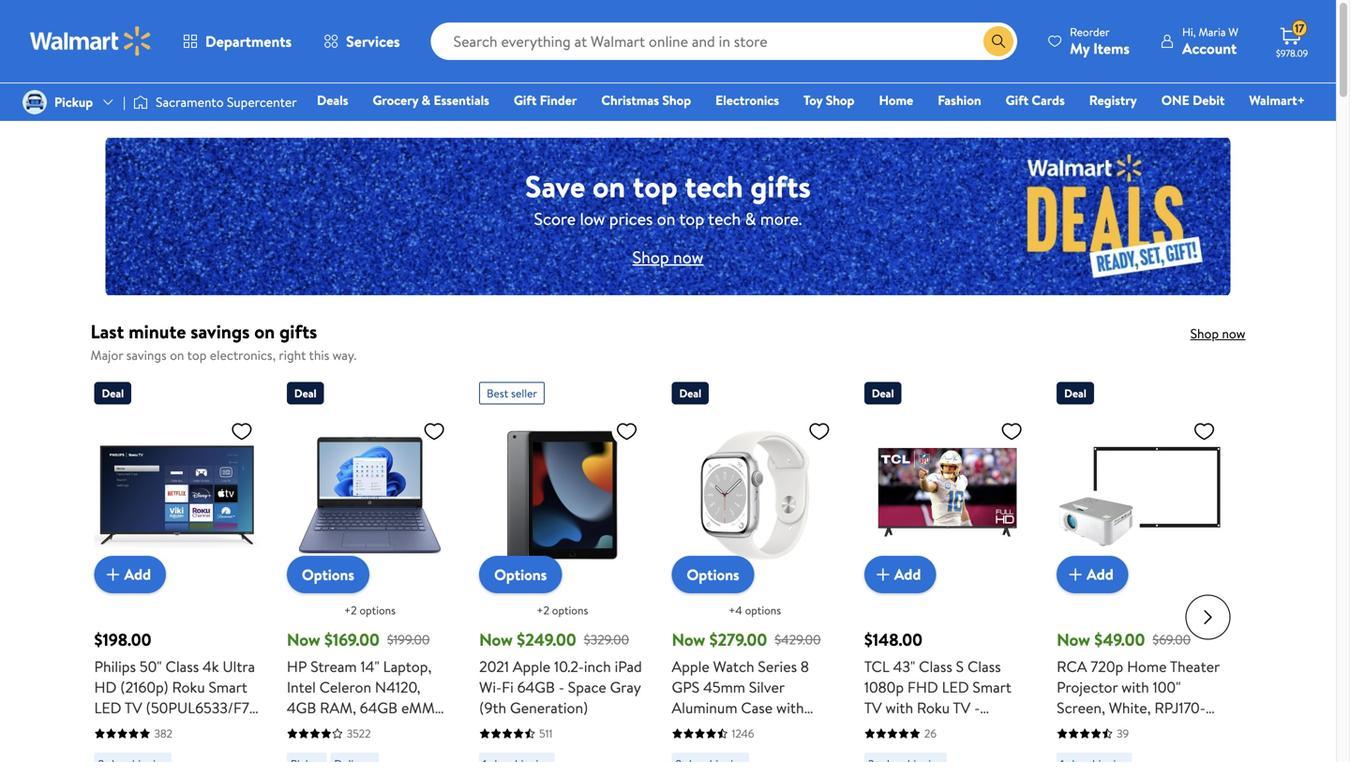 Task type: describe. For each thing, give the bounding box(es) containing it.
my
[[1070, 38, 1090, 59]]

3 add button from the left
[[1057, 556, 1129, 594]]

sacramento
[[156, 93, 224, 111]]

5 deal from the left
[[1065, 386, 1087, 402]]

finder
[[540, 91, 577, 109]]

items
[[1094, 38, 1130, 59]]

next slide for product carousel list image
[[1186, 595, 1231, 640]]

space
[[568, 677, 607, 698]]

with inside now $279.00 $429.00 apple watch series 8 gps 45mm silver aluminum case with white sport band - m/l
[[777, 698, 805, 718]]

stick
[[1057, 739, 1089, 760]]

(50pul6533/f7)
[[146, 698, 254, 718]]

$249.00
[[517, 628, 577, 652]]

45mm
[[704, 677, 746, 698]]

shop inside christmas shop link
[[663, 91, 692, 109]]

2 tv from the left
[[865, 698, 882, 718]]

4k
[[203, 657, 219, 677]]

stream
[[311, 657, 357, 677]]

+2 options for now $249.00
[[537, 603, 589, 619]]

apple inside now $279.00 $429.00 apple watch series 8 gps 45mm silver aluminum case with white sport band - m/l
[[672, 657, 710, 677]]

lbs,
[[1124, 718, 1146, 739]]

- inside "$148.00 tcl 43" class s class 1080p fhd led smart tv with roku tv - 43s310r (new)"
[[975, 698, 981, 718]]

top inside the 'last minute savings on gifts major savings on top electronics, right this way.'
[[187, 346, 207, 364]]

philips
[[94, 657, 136, 677]]

+2 for $249.00
[[537, 603, 550, 619]]

(9th
[[480, 698, 507, 718]]

(s
[[398, 718, 411, 739]]

add for $148.00
[[895, 564, 922, 585]]

now $49.00 $69.00 rca 720p home theater projector with 100" screen, white, rpj170- combo, 3 lbs, streaming stick ready!
[[1057, 628, 1220, 760]]

grocery
[[373, 91, 419, 109]]

4gb
[[287, 698, 316, 718]]

Search search field
[[431, 23, 1018, 60]]

search icon image
[[992, 34, 1007, 49]]

+2 options for now $169.00
[[344, 603, 396, 619]]

gift cards
[[1006, 91, 1065, 109]]

on right save
[[593, 165, 626, 207]]

emmc,
[[401, 698, 449, 718]]

1 vertical spatial savings
[[126, 346, 167, 364]]

apple inside now $249.00 $329.00 2021 apple 10.2-inch ipad wi-fi 64gb - space gray (9th generation)
[[513, 657, 551, 677]]

11
[[384, 718, 394, 739]]

$329.00
[[584, 631, 630, 649]]

1 vertical spatial shop now link
[[1191, 325, 1246, 343]]

maria
[[1199, 24, 1227, 40]]

3 add from the left
[[1087, 564, 1114, 585]]

options link for $279.00
[[672, 556, 755, 594]]

streaming
[[1149, 718, 1215, 739]]

add to favorites list, apple watch series 8 gps 45mm silver aluminum case with white sport band - m/l image
[[808, 420, 831, 443]]

walmart+
[[1250, 91, 1306, 109]]

$279.00
[[710, 628, 768, 652]]

gift for gift cards
[[1006, 91, 1029, 109]]

services button
[[308, 19, 416, 64]]

toy
[[804, 91, 823, 109]]

ready!
[[1093, 739, 1137, 760]]

8
[[801, 657, 810, 677]]

with inside now $49.00 $69.00 rca 720p home theater projector with 100" screen, white, rpj170- combo, 3 lbs, streaming stick ready!
[[1122, 677, 1150, 698]]

14"
[[361, 657, 380, 677]]

43s310r
[[865, 718, 922, 739]]

100"
[[1154, 677, 1182, 698]]

options for now $169.00
[[360, 603, 396, 619]]

laptop,
[[383, 657, 432, 677]]

10.2-
[[554, 657, 584, 677]]

rpj170-
[[1155, 698, 1206, 718]]

64gb inside now $249.00 $329.00 2021 apple 10.2-inch ipad wi-fi 64gb - space gray (9th generation)
[[517, 677, 555, 698]]

best seller
[[487, 386, 538, 402]]

debit
[[1193, 91, 1226, 109]]

pickup
[[54, 93, 93, 111]]

save on top tech gifts score low prices on top tech & more.
[[526, 165, 811, 231]]

now $249.00 $329.00 2021 apple 10.2-inch ipad wi-fi 64gb - space gray (9th generation)
[[480, 628, 642, 718]]

64gb inside now $169.00 $199.00 hp stream 14" laptop, intel celeron n4120, 4gb ram, 64gb emmc, blue, windows 11 (s mode) with office 365 1- yr, 14-cf2111wm
[[360, 698, 398, 718]]

shop inside toy shop 'link'
[[826, 91, 855, 109]]

382
[[154, 726, 173, 742]]

rca 720p home theater projector with 100" screen, white, rpj170-combo, 3 lbs, streaming stick ready! image
[[1057, 412, 1224, 579]]

tcl 43" class s class 1080p fhd led smart tv with roku tv - 43s310r (new) image
[[865, 412, 1031, 579]]

add to favorites list, tcl 43" class s class 1080p fhd led smart tv with roku tv - 43s310r (new) image
[[1001, 420, 1024, 443]]

& inside grocery & essentials link
[[422, 91, 431, 109]]

now for now $279.00
[[672, 628, 706, 652]]

$169.00
[[325, 628, 380, 652]]

save on top tech gifts. score tech gifts for everyone on your list. shop now. image
[[106, 138, 1231, 296]]

reorder my items
[[1070, 24, 1130, 59]]

minute
[[129, 318, 186, 345]]

now $169.00 $199.00 hp stream 14" laptop, intel celeron n4120, 4gb ram, 64gb emmc, blue, windows 11 (s mode) with office 365 1- yr, 14-cf2111wm
[[287, 628, 449, 763]]

on right prices
[[657, 207, 676, 231]]

electronics
[[716, 91, 780, 109]]

add to favorites list, 2021 apple 10.2-inch ipad wi-fi 64gb - space gray (9th generation) image
[[616, 420, 638, 443]]

1 horizontal spatial now
[[1223, 325, 1246, 343]]

seller
[[511, 386, 538, 402]]

add to favorites list, hp stream 14" laptop, intel celeron n4120, 4gb ram, 64gb emmc, blue, windows 11 (s mode) with office 365 1-yr, 14-cf2111wm image
[[423, 420, 446, 443]]

sacramento supercenter
[[156, 93, 297, 111]]

2021 apple 10.2-inch ipad wi-fi 64gb - space gray (9th generation) image
[[480, 412, 646, 579]]

3522
[[347, 726, 371, 742]]

toy shop link
[[796, 90, 864, 110]]

39
[[1117, 726, 1130, 742]]

silver
[[749, 677, 785, 698]]

smart for $198.00
[[209, 677, 248, 698]]

options for $169.00
[[302, 565, 355, 585]]

gift for gift finder
[[514, 91, 537, 109]]

hp stream 14" laptop, intel celeron n4120, 4gb ram, 64gb emmc, blue, windows 11 (s mode) with office 365 1-yr, 14-cf2111wm image
[[287, 412, 453, 579]]

add to favorites list, philips 50" class 4k ultra hd (2160p) roku smart led tv (50pul6533/f7) (new) image
[[231, 420, 253, 443]]

essentials
[[434, 91, 490, 109]]

fhd
[[908, 677, 939, 698]]

$198.00 philips 50" class 4k ultra hd (2160p) roku smart led tv (50pul6533/f7) (new)
[[94, 628, 255, 739]]

options link for $169.00
[[287, 556, 370, 594]]

fashion
[[938, 91, 982, 109]]

(new) inside '$198.00 philips 50" class 4k ultra hd (2160p) roku smart led tv (50pul6533/f7) (new)'
[[94, 718, 134, 739]]

hp
[[287, 657, 307, 677]]

product group containing $198.00
[[94, 375, 261, 763]]

services
[[346, 31, 400, 52]]

walmart image
[[30, 26, 152, 56]]

last
[[91, 318, 124, 345]]

apple watch series 8 gps 45mm silver aluminum case with white sport band - m/l image
[[672, 412, 839, 579]]

2021
[[480, 657, 509, 677]]

deals
[[317, 91, 348, 109]]

departments
[[205, 31, 292, 52]]

s
[[957, 657, 965, 677]]

sport
[[714, 718, 750, 739]]

christmas shop
[[602, 91, 692, 109]]

(2160p)
[[120, 677, 169, 698]]

0 vertical spatial now
[[674, 246, 704, 269]]

3 add to cart image from the left
[[1065, 564, 1087, 586]]

last minute savings on gifts major savings on top electronics, right this way.
[[91, 318, 357, 364]]

windows
[[323, 718, 381, 739]]

on down the minute
[[170, 346, 184, 364]]

43"
[[894, 657, 916, 677]]

3
[[1113, 718, 1121, 739]]

add button for $148.00
[[865, 556, 937, 594]]

0 horizontal spatial shop now
[[633, 246, 704, 269]]

1 horizontal spatial top
[[633, 165, 678, 207]]

led inside "$148.00 tcl 43" class s class 1080p fhd led smart tv with roku tv - 43s310r (new)"
[[942, 677, 970, 698]]



Task type: vqa. For each thing, say whether or not it's contained in the screenshot.
the Shop now associated with right Shop now link
yes



Task type: locate. For each thing, give the bounding box(es) containing it.
1 horizontal spatial savings
[[191, 318, 250, 345]]

home inside now $49.00 $69.00 rca 720p home theater projector with 100" screen, white, rpj170- combo, 3 lbs, streaming stick ready!
[[1128, 657, 1168, 677]]

class left 4k
[[166, 657, 199, 677]]

options up the $249.00
[[552, 603, 589, 619]]

smart inside '$198.00 philips 50" class 4k ultra hd (2160p) roku smart led tv (50pul6533/f7) (new)'
[[209, 677, 248, 698]]

add up $49.00
[[1087, 564, 1114, 585]]

with inside "$148.00 tcl 43" class s class 1080p fhd led smart tv with roku tv - 43s310r (new)"
[[886, 698, 914, 718]]

1 product group from the left
[[94, 375, 261, 763]]

1 +2 from the left
[[344, 603, 357, 619]]

top right low
[[633, 165, 678, 207]]

home inside the 'home' link
[[879, 91, 914, 109]]

on
[[593, 165, 626, 207], [657, 207, 676, 231], [254, 318, 275, 345], [170, 346, 184, 364]]

one debit
[[1162, 91, 1226, 109]]

home left fashion
[[879, 91, 914, 109]]

2 gift from the left
[[1006, 91, 1029, 109]]

1 deal from the left
[[102, 386, 124, 402]]

1 horizontal spatial +2 options
[[537, 603, 589, 619]]

1 class from the left
[[166, 657, 199, 677]]

intel
[[287, 677, 316, 698]]

1 horizontal spatial 64gb
[[517, 677, 555, 698]]

1 horizontal spatial add to cart image
[[872, 564, 895, 586]]

0 horizontal spatial roku
[[172, 677, 205, 698]]

4 product group from the left
[[672, 375, 839, 763]]

tv
[[125, 698, 142, 718], [865, 698, 882, 718], [954, 698, 971, 718]]

$429.00
[[775, 631, 821, 649]]

+2
[[344, 603, 357, 619], [537, 603, 550, 619]]

gift finder
[[514, 91, 577, 109]]

class for $198.00
[[166, 657, 199, 677]]

2 options from the left
[[495, 565, 547, 585]]

1 horizontal spatial gift
[[1006, 91, 1029, 109]]

options up $169.00 on the bottom left of page
[[360, 603, 396, 619]]

1 horizontal spatial led
[[942, 677, 970, 698]]

led right fhd
[[942, 677, 970, 698]]

0 vertical spatial gifts
[[751, 165, 811, 207]]

0 horizontal spatial home
[[879, 91, 914, 109]]

1 horizontal spatial add button
[[865, 556, 937, 594]]

rca
[[1057, 657, 1088, 677]]

top left electronics,
[[187, 346, 207, 364]]

1 horizontal spatial tv
[[865, 698, 882, 718]]

add button up $49.00
[[1057, 556, 1129, 594]]

& right "grocery"
[[422, 91, 431, 109]]

3 product group from the left
[[480, 375, 646, 763]]

apple down the $249.00
[[513, 657, 551, 677]]

smart
[[209, 677, 248, 698], [973, 677, 1012, 698]]

& left more.
[[745, 207, 757, 231]]

1 horizontal spatial class
[[919, 657, 953, 677]]

1 horizontal spatial shop now
[[1191, 325, 1246, 343]]

theater
[[1171, 657, 1220, 677]]

1 horizontal spatial home
[[1128, 657, 1168, 677]]

1 tv from the left
[[125, 698, 142, 718]]

0 horizontal spatial 64gb
[[360, 698, 398, 718]]

1 options link from the left
[[287, 556, 370, 594]]

2 (new) from the left
[[925, 718, 965, 739]]

options up $169.00 on the bottom left of page
[[302, 565, 355, 585]]

options link for $249.00
[[480, 556, 562, 594]]

deal for +2 options
[[294, 386, 317, 402]]

shop now link
[[633, 246, 704, 269], [1191, 325, 1246, 343]]

with inside now $169.00 $199.00 hp stream 14" laptop, intel celeron n4120, 4gb ram, 64gb emmc, blue, windows 11 (s mode) with office 365 1- yr, 14-cf2111wm
[[332, 739, 360, 760]]

options link up +4
[[672, 556, 755, 594]]

2 horizontal spatial tv
[[954, 698, 971, 718]]

- left m/l
[[790, 718, 796, 739]]

apple
[[513, 657, 551, 677], [672, 657, 710, 677]]

 image
[[23, 90, 47, 114]]

3 deal from the left
[[680, 386, 702, 402]]

0 horizontal spatial options
[[302, 565, 355, 585]]

2 deal from the left
[[294, 386, 317, 402]]

gifts inside the 'last minute savings on gifts major savings on top electronics, right this way.'
[[280, 318, 317, 345]]

now inside now $279.00 $429.00 apple watch series 8 gps 45mm silver aluminum case with white sport band - m/l
[[672, 628, 706, 652]]

add to cart image up 'rca'
[[1065, 564, 1087, 586]]

1 horizontal spatial roku
[[917, 698, 950, 718]]

hi,
[[1183, 24, 1197, 40]]

deals link
[[309, 90, 357, 110]]

product group
[[94, 375, 261, 763], [287, 375, 453, 763], [480, 375, 646, 763], [672, 375, 839, 763], [865, 375, 1031, 763], [1057, 375, 1224, 763]]

class right s
[[968, 657, 1002, 677]]

options for now $249.00
[[552, 603, 589, 619]]

0 horizontal spatial gift
[[514, 91, 537, 109]]

with left "100""
[[1122, 677, 1150, 698]]

now up 'rca'
[[1057, 628, 1091, 652]]

low
[[580, 207, 605, 231]]

1246
[[732, 726, 755, 742]]

roku up 26
[[917, 698, 950, 718]]

with down 43"
[[886, 698, 914, 718]]

2 horizontal spatial class
[[968, 657, 1002, 677]]

0 horizontal spatial top
[[187, 346, 207, 364]]

0 horizontal spatial add
[[124, 564, 151, 585]]

departments button
[[167, 19, 308, 64]]

add up the $198.00
[[124, 564, 151, 585]]

50"
[[140, 657, 162, 677]]

home down $69.00
[[1128, 657, 1168, 677]]

now up 2021
[[480, 628, 513, 652]]

add up $148.00
[[895, 564, 922, 585]]

add to cart image up $148.00
[[872, 564, 895, 586]]

2 smart from the left
[[973, 677, 1012, 698]]

now $279.00 $429.00 apple watch series 8 gps 45mm silver aluminum case with white sport band - m/l
[[672, 628, 825, 739]]

- left space
[[559, 677, 565, 698]]

3 options from the left
[[687, 565, 740, 585]]

1 add button from the left
[[94, 556, 166, 594]]

smart inside "$148.00 tcl 43" class s class 1080p fhd led smart tv with roku tv - 43s310r (new)"
[[973, 677, 1012, 698]]

2 add from the left
[[895, 564, 922, 585]]

0 horizontal spatial class
[[166, 657, 199, 677]]

gift left the finder
[[514, 91, 537, 109]]

savings down the minute
[[126, 346, 167, 364]]

1 horizontal spatial options link
[[480, 556, 562, 594]]

christmas shop link
[[593, 90, 700, 110]]

gift cards link
[[998, 90, 1074, 110]]

0 vertical spatial home
[[879, 91, 914, 109]]

0 horizontal spatial +2 options
[[344, 603, 396, 619]]

more.
[[761, 207, 803, 231]]

0 horizontal spatial led
[[94, 698, 121, 718]]

options up +4
[[687, 565, 740, 585]]

17
[[1296, 20, 1305, 36]]

0 horizontal spatial smart
[[209, 677, 248, 698]]

1 horizontal spatial shop now link
[[1191, 325, 1246, 343]]

0 horizontal spatial (new)
[[94, 718, 134, 739]]

roku inside '$198.00 philips 50" class 4k ultra hd (2160p) roku smart led tv (50pul6533/f7) (new)'
[[172, 677, 205, 698]]

way.
[[333, 346, 357, 364]]

1 (new) from the left
[[94, 718, 134, 739]]

0 horizontal spatial options
[[360, 603, 396, 619]]

- inside now $279.00 $429.00 apple watch series 8 gps 45mm silver aluminum case with white sport band - m/l
[[790, 718, 796, 739]]

add to cart image for $148.00
[[872, 564, 895, 586]]

1 gift from the left
[[514, 91, 537, 109]]

gift
[[514, 91, 537, 109], [1006, 91, 1029, 109]]

options for $249.00
[[495, 565, 547, 585]]

0 vertical spatial &
[[422, 91, 431, 109]]

1 horizontal spatial &
[[745, 207, 757, 231]]

tcl
[[865, 657, 890, 677]]

now up gps
[[672, 628, 706, 652]]

roku inside "$148.00 tcl 43" class s class 1080p fhd led smart tv with roku tv - 43s310r (new)"
[[917, 698, 950, 718]]

white
[[672, 718, 711, 739]]

options right +4
[[745, 603, 782, 619]]

generation)
[[510, 698, 588, 718]]

top
[[633, 165, 678, 207], [680, 207, 705, 231], [187, 346, 207, 364]]

720p
[[1091, 657, 1124, 677]]

now up "hp" on the left bottom of the page
[[287, 628, 321, 652]]

tv right hd
[[125, 698, 142, 718]]

roku right 50"
[[172, 677, 205, 698]]

now for now $249.00
[[480, 628, 513, 652]]

product group containing $148.00
[[865, 375, 1031, 763]]

grocery & essentials link
[[364, 90, 498, 110]]

2 add button from the left
[[865, 556, 937, 594]]

inch
[[584, 657, 611, 677]]

led inside '$198.00 philips 50" class 4k ultra hd (2160p) roku smart led tv (50pul6533/f7) (new)'
[[94, 698, 121, 718]]

(new) inside "$148.00 tcl 43" class s class 1080p fhd led smart tv with roku tv - 43s310r (new)"
[[925, 718, 965, 739]]

add button for $198.00
[[94, 556, 166, 594]]

0 vertical spatial savings
[[191, 318, 250, 345]]

1 options from the left
[[360, 603, 396, 619]]

wi-
[[480, 677, 502, 698]]

5 product group from the left
[[865, 375, 1031, 763]]

3 class from the left
[[968, 657, 1002, 677]]

screen,
[[1057, 698, 1106, 718]]

gifts up the right
[[280, 318, 317, 345]]

savings up electronics,
[[191, 318, 250, 345]]

3 options from the left
[[745, 603, 782, 619]]

(new)
[[94, 718, 134, 739], [925, 718, 965, 739]]

add to cart image for $198.00
[[102, 564, 124, 586]]

0 horizontal spatial shop now link
[[633, 246, 704, 269]]

3 options link from the left
[[672, 556, 755, 594]]

1 horizontal spatial -
[[790, 718, 796, 739]]

1 options from the left
[[302, 565, 355, 585]]

led down philips
[[94, 698, 121, 718]]

2 horizontal spatial options link
[[672, 556, 755, 594]]

2 horizontal spatial -
[[975, 698, 981, 718]]

64gb
[[517, 677, 555, 698], [360, 698, 398, 718]]

+2 options
[[344, 603, 396, 619], [537, 603, 589, 619]]

1 vertical spatial &
[[745, 207, 757, 231]]

2 horizontal spatial options
[[745, 603, 782, 619]]

2 +2 options from the left
[[537, 603, 589, 619]]

deal for $198.00
[[102, 386, 124, 402]]

+2 up $169.00 on the bottom left of page
[[344, 603, 357, 619]]

tv down tcl
[[865, 698, 882, 718]]

2 options link from the left
[[480, 556, 562, 594]]

2 product group from the left
[[287, 375, 453, 763]]

gifts for tech
[[751, 165, 811, 207]]

mode)
[[287, 739, 329, 760]]

options link up $169.00 on the bottom left of page
[[287, 556, 370, 594]]

product group containing now $49.00
[[1057, 375, 1224, 763]]

major
[[91, 346, 123, 364]]

2 horizontal spatial options
[[687, 565, 740, 585]]

1 horizontal spatial add
[[895, 564, 922, 585]]

0 horizontal spatial savings
[[126, 346, 167, 364]]

with right 14-
[[332, 739, 360, 760]]

+2 options up $169.00 on the bottom left of page
[[344, 603, 396, 619]]

1 horizontal spatial +2
[[537, 603, 550, 619]]

$198.00
[[94, 628, 151, 652]]

0 horizontal spatial +2
[[344, 603, 357, 619]]

add for $198.00
[[124, 564, 151, 585]]

one
[[1162, 91, 1190, 109]]

white,
[[1110, 698, 1152, 718]]

0 horizontal spatial apple
[[513, 657, 551, 677]]

cards
[[1032, 91, 1065, 109]]

$148.00 tcl 43" class s class 1080p fhd led smart tv with roku tv - 43s310r (new)
[[865, 628, 1012, 739]]

(new) down hd
[[94, 718, 134, 739]]

2 horizontal spatial add
[[1087, 564, 1114, 585]]

0 vertical spatial shop now link
[[633, 246, 704, 269]]

1 horizontal spatial (new)
[[925, 718, 965, 739]]

prices
[[610, 207, 653, 231]]

2 horizontal spatial top
[[680, 207, 705, 231]]

product group containing now $169.00
[[287, 375, 453, 763]]

registry
[[1090, 91, 1138, 109]]

class inside '$198.00 philips 50" class 4k ultra hd (2160p) roku smart led tv (50pul6533/f7) (new)'
[[166, 657, 199, 677]]

roku
[[172, 677, 205, 698], [917, 698, 950, 718]]

blue,
[[287, 718, 319, 739]]

add to favorites list, rca 720p home theater projector with 100" screen, white, rpj170-combo, 3 lbs, streaming stick ready! image
[[1194, 420, 1216, 443]]

options link
[[287, 556, 370, 594], [480, 556, 562, 594], [672, 556, 755, 594]]

aluminum
[[672, 698, 738, 718]]

64gb up 3522
[[360, 698, 398, 718]]

1 add from the left
[[124, 564, 151, 585]]

tv down s
[[954, 698, 971, 718]]

m/l
[[799, 718, 825, 739]]

on up electronics,
[[254, 318, 275, 345]]

0 horizontal spatial &
[[422, 91, 431, 109]]

deal for $148.00
[[872, 386, 895, 402]]

add button up $148.00
[[865, 556, 937, 594]]

2 class from the left
[[919, 657, 953, 677]]

511
[[540, 726, 553, 742]]

electronics link
[[707, 90, 788, 110]]

26
[[925, 726, 937, 742]]

1 now from the left
[[287, 628, 321, 652]]

1 vertical spatial gifts
[[280, 318, 317, 345]]

options up the $249.00
[[495, 565, 547, 585]]

1 vertical spatial shop now
[[1191, 325, 1246, 343]]

1 horizontal spatial smart
[[973, 677, 1012, 698]]

2 options from the left
[[552, 603, 589, 619]]

class for $148.00
[[919, 657, 953, 677]]

4 deal from the left
[[872, 386, 895, 402]]

1 vertical spatial now
[[1223, 325, 1246, 343]]

1 apple from the left
[[513, 657, 551, 677]]

led
[[942, 677, 970, 698], [94, 698, 121, 718]]

gifts for on
[[280, 318, 317, 345]]

$69.00
[[1153, 631, 1192, 649]]

fashion link
[[930, 90, 990, 110]]

0 vertical spatial shop now
[[633, 246, 704, 269]]

class left s
[[919, 657, 953, 677]]

2 horizontal spatial add to cart image
[[1065, 564, 1087, 586]]

6 product group from the left
[[1057, 375, 1224, 763]]

3 now from the left
[[672, 628, 706, 652]]

shop
[[663, 91, 692, 109], [826, 91, 855, 109], [633, 246, 670, 269], [1191, 325, 1220, 343]]

now
[[674, 246, 704, 269], [1223, 325, 1246, 343]]

- right fhd
[[975, 698, 981, 718]]

1 smart from the left
[[209, 677, 248, 698]]

+2 for $169.00
[[344, 603, 357, 619]]

1 horizontal spatial options
[[552, 603, 589, 619]]

gift left cards
[[1006, 91, 1029, 109]]

now for now $49.00
[[1057, 628, 1091, 652]]

gift finder link
[[506, 90, 586, 110]]

toy shop
[[804, 91, 855, 109]]

add button up the $198.00
[[94, 556, 166, 594]]

add to cart image
[[102, 564, 124, 586], [872, 564, 895, 586], [1065, 564, 1087, 586]]

2 now from the left
[[480, 628, 513, 652]]

Walmart Site-Wide search field
[[431, 23, 1018, 60]]

1 +2 options from the left
[[344, 603, 396, 619]]

gifts down toy
[[751, 165, 811, 207]]

class
[[166, 657, 199, 677], [919, 657, 953, 677], [968, 657, 1002, 677]]

now inside now $49.00 $69.00 rca 720p home theater projector with 100" screen, white, rpj170- combo, 3 lbs, streaming stick ready!
[[1057, 628, 1091, 652]]

3 tv from the left
[[954, 698, 971, 718]]

watch
[[714, 657, 755, 677]]

series
[[758, 657, 797, 677]]

& inside save on top tech gifts score low prices on top tech & more.
[[745, 207, 757, 231]]

4 now from the left
[[1057, 628, 1091, 652]]

1 add to cart image from the left
[[102, 564, 124, 586]]

- inside now $249.00 $329.00 2021 apple 10.2-inch ipad wi-fi 64gb - space gray (9th generation)
[[559, 677, 565, 698]]

combo,
[[1057, 718, 1109, 739]]

options for now $279.00
[[745, 603, 782, 619]]

office
[[364, 739, 406, 760]]

gifts inside save on top tech gifts score low prices on top tech & more.
[[751, 165, 811, 207]]

2 add to cart image from the left
[[872, 564, 895, 586]]

$148.00
[[865, 628, 923, 652]]

gift inside 'link'
[[514, 91, 537, 109]]

64gb right fi
[[517, 677, 555, 698]]

smart right s
[[973, 677, 1012, 698]]

0 horizontal spatial add button
[[94, 556, 166, 594]]

product group containing now $249.00
[[480, 375, 646, 763]]

hi, maria w account
[[1183, 24, 1239, 59]]

smart for $148.00
[[973, 677, 1012, 698]]

2 +2 from the left
[[537, 603, 550, 619]]

+2 up the $249.00
[[537, 603, 550, 619]]

0 horizontal spatial options link
[[287, 556, 370, 594]]

add to cart image up the $198.00
[[102, 564, 124, 586]]

1-
[[438, 739, 448, 760]]

deal for +4 options
[[680, 386, 702, 402]]

options link up the $249.00
[[480, 556, 562, 594]]

now inside now $169.00 $199.00 hp stream 14" laptop, intel celeron n4120, 4gb ram, 64gb emmc, blue, windows 11 (s mode) with office 365 1- yr, 14-cf2111wm
[[287, 628, 321, 652]]

0 horizontal spatial tv
[[125, 698, 142, 718]]

 image
[[133, 93, 148, 112]]

band
[[754, 718, 786, 739]]

ultra
[[223, 657, 255, 677]]

product group containing now $279.00
[[672, 375, 839, 763]]

-
[[559, 677, 565, 698], [975, 698, 981, 718], [790, 718, 796, 739]]

1 horizontal spatial gifts
[[751, 165, 811, 207]]

2 horizontal spatial add button
[[1057, 556, 1129, 594]]

now inside now $249.00 $329.00 2021 apple 10.2-inch ipad wi-fi 64gb - space gray (9th generation)
[[480, 628, 513, 652]]

0 horizontal spatial add to cart image
[[102, 564, 124, 586]]

with right case
[[777, 698, 805, 718]]

options for $279.00
[[687, 565, 740, 585]]

now
[[287, 628, 321, 652], [480, 628, 513, 652], [672, 628, 706, 652], [1057, 628, 1091, 652]]

|
[[123, 93, 126, 111]]

2 apple from the left
[[672, 657, 710, 677]]

0 horizontal spatial gifts
[[280, 318, 317, 345]]

top right prices
[[680, 207, 705, 231]]

apple left 'watch'
[[672, 657, 710, 677]]

home link
[[871, 90, 922, 110]]

1 horizontal spatial apple
[[672, 657, 710, 677]]

now for now $169.00
[[287, 628, 321, 652]]

+2 options up the $249.00
[[537, 603, 589, 619]]

0 horizontal spatial -
[[559, 677, 565, 698]]

philips 50" class 4k ultra hd (2160p) roku smart led tv (50pul6533/f7) (new) image
[[94, 412, 261, 579]]

(new) down fhd
[[925, 718, 965, 739]]

celeron
[[320, 677, 372, 698]]

1 vertical spatial home
[[1128, 657, 1168, 677]]

with
[[1122, 677, 1150, 698], [777, 698, 805, 718], [886, 698, 914, 718], [332, 739, 360, 760]]

0 horizontal spatial now
[[674, 246, 704, 269]]

tv inside '$198.00 philips 50" class 4k ultra hd (2160p) roku smart led tv (50pul6533/f7) (new)'
[[125, 698, 142, 718]]

smart left "hp" on the left bottom of the page
[[209, 677, 248, 698]]

1 horizontal spatial options
[[495, 565, 547, 585]]



